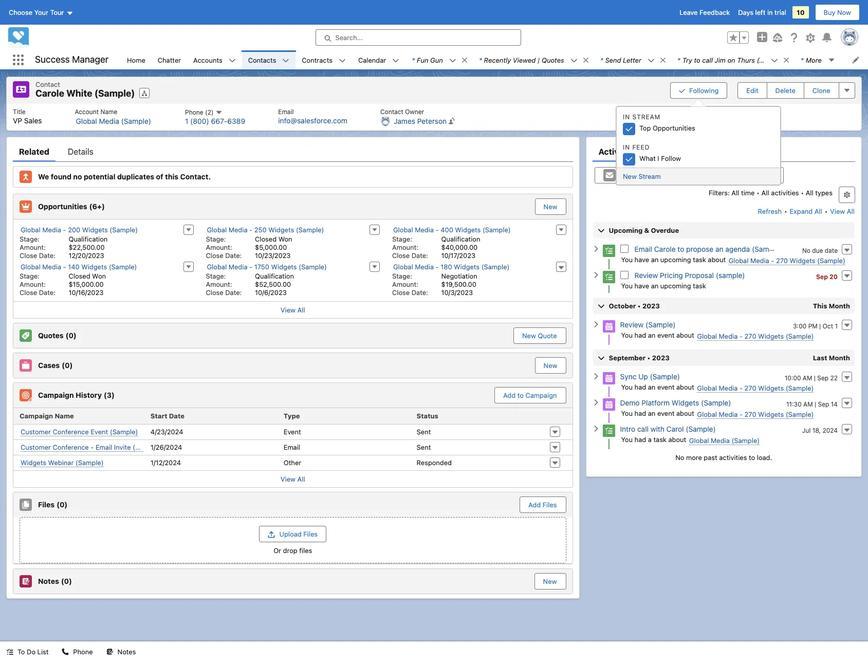 Task type: vqa. For each thing, say whether or not it's contained in the screenshot.


Task type: locate. For each thing, give the bounding box(es) containing it.
upcoming inside "you have an upcoming task about global media - 270 widgets (sample)"
[[661, 255, 692, 264]]

stage: inside global media - 400 widgets (sample) element
[[393, 235, 413, 243]]

text default image inside contacts list item
[[283, 57, 290, 64]]

view all down the other
[[281, 475, 305, 483]]

task for you have an upcoming task
[[694, 282, 707, 290]]

chatter link for activity link
[[648, 141, 676, 162]]

0 horizontal spatial tab list
[[13, 141, 573, 162]]

about for up
[[677, 383, 695, 391]]

name up customer conference event (sample) on the bottom of page
[[55, 412, 74, 420]]

1 sent from the top
[[417, 428, 431, 436]]

1 vertical spatial 1
[[836, 322, 839, 330]]

global inside global media - 250 widgets (sample) link
[[207, 226, 227, 234]]

contracts link
[[296, 50, 339, 69]]

notes (0)
[[38, 577, 72, 586]]

campaign name element
[[13, 408, 147, 425]]

view all link down 10/6/2023 in the left top of the page
[[13, 301, 573, 318]]

email left invite
[[96, 443, 112, 451]]

upload files
[[280, 530, 318, 538]]

1 vertical spatial review
[[621, 320, 644, 329]]

stage: down $22,500.00 close date:
[[20, 272, 40, 280]]

0 horizontal spatial carole
[[35, 88, 64, 99]]

20
[[830, 273, 839, 281]]

upcoming up pricing
[[661, 255, 692, 264]]

10
[[797, 8, 805, 16]]

$15,000.00
[[69, 280, 104, 288]]

you up the september
[[622, 331, 633, 339]]

amount: inside global media - 250 widgets (sample) element
[[206, 243, 232, 251]]

contact down success
[[35, 80, 60, 88]]

1 horizontal spatial phone
[[185, 108, 204, 116]]

2 vertical spatial new button
[[535, 574, 566, 589]]

have inside "you have an upcoming task about global media - 270 widgets (sample)"
[[635, 255, 650, 264]]

• up 'sync up (sample)'
[[648, 354, 651, 362]]

conference inside customer conference event (sample) link
[[53, 428, 89, 436]]

2 task image from the top
[[603, 425, 616, 437]]

drop
[[283, 547, 298, 555]]

1 vertical spatial stream
[[639, 172, 661, 181]]

*
[[412, 56, 415, 64], [479, 56, 482, 64], [601, 56, 604, 64], [678, 56, 681, 64], [801, 56, 805, 64]]

stage: down global media - 400 widgets (sample) link on the top of page
[[393, 235, 413, 243]]

0 vertical spatial chatter link
[[152, 50, 187, 69]]

0 vertical spatial new button
[[535, 198, 567, 215]]

1 horizontal spatial carole
[[655, 245, 676, 253]]

2 list item from the left
[[473, 50, 595, 69]]

3 event image from the top
[[603, 399, 616, 411]]

view all for the middle view all link
[[281, 306, 305, 314]]

qualification
[[69, 235, 108, 243], [442, 235, 481, 243], [255, 272, 294, 280]]

1 in from the top
[[624, 113, 631, 121]]

0 vertical spatial view all link
[[830, 203, 856, 219]]

2 customer from the top
[[21, 443, 51, 451]]

event image for sync
[[603, 372, 616, 385]]

10/17/2023
[[442, 251, 476, 260]]

phone inside button
[[73, 648, 93, 656]]

new for new quote
[[523, 332, 537, 340]]

no due date
[[803, 247, 839, 254]]

1 vertical spatial in
[[624, 144, 631, 151]]

an down platform
[[649, 409, 656, 417]]

upcoming & overdue
[[609, 226, 680, 234]]

22
[[831, 374, 839, 382]]

1 vertical spatial have
[[635, 282, 650, 290]]

campaign for campaign name
[[20, 412, 53, 420]]

0 vertical spatial view
[[831, 207, 846, 215]]

qualification amount: for $22,500.00
[[20, 235, 108, 251]]

1 vertical spatial event image
[[603, 372, 616, 385]]

accounts list item
[[187, 50, 242, 69]]

view inside campaign history element
[[281, 475, 296, 483]]

task image left intro
[[603, 425, 616, 437]]

3 new button from the top
[[535, 574, 566, 589]]

won inside global media - 140 widgets (sample) element
[[92, 272, 106, 280]]

event image
[[603, 320, 616, 333], [603, 372, 616, 385], [603, 399, 616, 411]]

2 new button from the top
[[535, 357, 567, 374]]

accounts
[[194, 56, 223, 64]]

0 vertical spatial you had an event about global media - 270 widgets (sample)
[[622, 331, 815, 340]]

had for review
[[635, 331, 647, 339]]

* recently viewed | quotes
[[479, 56, 565, 64]]

2 sent from the top
[[417, 443, 431, 452]]

3 * from the left
[[601, 56, 604, 64]]

• left expand
[[785, 207, 788, 215]]

amount: inside global media - 1750 widgets (sample) element
[[206, 280, 232, 288]]

date: inside $52,500.00 close date:
[[225, 288, 242, 297]]

stage: inside global media - 1750 widgets (sample) element
[[206, 272, 226, 280]]

opportunities up 200
[[38, 202, 87, 211]]

up
[[639, 372, 649, 381]]

stage: down global media - 250 widgets (sample) link
[[206, 235, 226, 243]]

0 horizontal spatial add
[[504, 391, 516, 399]]

1 vertical spatial event
[[658, 383, 675, 391]]

date: inside the $40,000.00 close date:
[[412, 251, 428, 260]]

date: up the global media - 140 widgets (sample) at the left of the page
[[39, 251, 55, 260]]

0 vertical spatial notes
[[38, 577, 59, 586]]

0 horizontal spatial notes
[[38, 577, 59, 586]]

global media (sample) link down the account
[[76, 117, 151, 126]]

month for last month
[[830, 354, 851, 362]]

task image for you have an upcoming task
[[603, 271, 616, 283]]

customer for customer conference - email invite (sample)
[[21, 443, 51, 451]]

0 vertical spatial chatter
[[158, 56, 181, 64]]

event up the customer conference - email invite (sample)
[[91, 428, 108, 436]]

notes inside related "tab panel"
[[38, 577, 59, 586]]

(sample) inside "you have an upcoming task about global media - 270 widgets (sample)"
[[818, 256, 846, 265]]

an for 11:30 am | sep 14
[[649, 409, 656, 417]]

text default image inside "phone" button
[[62, 649, 69, 656]]

0 horizontal spatial closed won amount:
[[20, 272, 106, 288]]

new quote
[[523, 332, 557, 340]]

1 conference from the top
[[53, 428, 89, 436]]

an inside "you have an upcoming task about global media - 270 widgets (sample)"
[[652, 255, 659, 264]]

manager
[[72, 54, 109, 65]]

closed won amount: inside global media - 140 widgets (sample) element
[[20, 272, 106, 288]]

1 horizontal spatial quotes
[[542, 56, 565, 64]]

view all down 10/6/2023 in the left top of the page
[[281, 306, 305, 314]]

date: up global media - 1750 widgets (sample)
[[225, 251, 242, 260]]

close
[[20, 251, 37, 260], [206, 251, 224, 260], [393, 251, 410, 260], [20, 288, 37, 297], [206, 288, 224, 297], [393, 288, 410, 297]]

list
[[121, 50, 869, 69], [7, 104, 862, 130]]

related tab panel
[[13, 162, 573, 594]]

peterson
[[418, 117, 447, 125]]

1 vertical spatial call
[[638, 425, 649, 433]]

responded
[[417, 459, 452, 467]]

1 horizontal spatial notes
[[118, 648, 136, 656]]

global inside the "global media - 200 widgets (sample)" link
[[21, 226, 40, 234]]

global media - 200 widgets (sample) element
[[13, 224, 200, 261]]

campaign up campaign name
[[38, 391, 74, 400]]

1 customer from the top
[[21, 428, 51, 436]]

demo platform widgets (sample)
[[621, 398, 732, 407]]

view all inside campaign history element
[[281, 475, 305, 483]]

4 had from the top
[[635, 435, 647, 444]]

notes inside button
[[118, 648, 136, 656]]

date: inside $5,000.00 close date:
[[225, 251, 242, 260]]

global inside "you have an upcoming task about global media - 270 widgets (sample)"
[[729, 256, 749, 265]]

email info@salesforce.com
[[278, 108, 348, 125]]

2 view all from the top
[[281, 475, 305, 483]]

won inside global media - 250 widgets (sample) element
[[279, 235, 293, 243]]

customer conference - email invite (sample)
[[21, 443, 161, 451]]

more
[[807, 56, 823, 64]]

11:30 am | sep 14
[[787, 401, 839, 408]]

stage: inside global media - 140 widgets (sample) element
[[20, 272, 40, 280]]

1 horizontal spatial files
[[304, 530, 318, 538]]

(0) inside notes element
[[61, 577, 72, 586]]

to right try
[[695, 56, 701, 64]]

1 vertical spatial quotes
[[38, 331, 64, 340]]

amount: inside global media - 400 widgets (sample) element
[[393, 243, 419, 251]]

(0) inside files element
[[57, 500, 68, 509]]

fun
[[417, 56, 429, 64]]

no for no more past activities to load.
[[676, 453, 685, 462]]

0 horizontal spatial chatter link
[[152, 50, 187, 69]]

global media - 400 widgets (sample) link
[[394, 226, 511, 234]]

you for no due date
[[622, 255, 633, 264]]

start
[[151, 412, 167, 420]]

date: left 10/3/2023
[[412, 288, 428, 297]]

contracts list item
[[296, 50, 352, 69]]

month
[[830, 302, 851, 310], [830, 354, 851, 362]]

phone for phone
[[73, 648, 93, 656]]

customer for customer conference event (sample)
[[21, 428, 51, 436]]

campaign up action element
[[526, 391, 557, 399]]

qualification inside global media - 200 widgets (sample) element
[[69, 235, 108, 243]]

close for $5,000.00 close date:
[[206, 251, 224, 260]]

edit
[[747, 86, 759, 95]]

1 event from the top
[[658, 331, 675, 339]]

qualification amount: down 1750
[[206, 272, 294, 288]]

contact image
[[13, 81, 29, 98]]

2 vertical spatial event
[[658, 409, 675, 417]]

1 vertical spatial add
[[529, 501, 541, 509]]

list item
[[406, 50, 473, 69], [473, 50, 595, 69], [595, 50, 672, 69], [672, 50, 795, 69]]

close inside $22,500.00 close date:
[[20, 251, 37, 260]]

have for you have an upcoming task
[[635, 282, 650, 290]]

2 horizontal spatial qualification amount:
[[393, 235, 481, 251]]

in left feed
[[624, 144, 631, 151]]

4 you from the top
[[622, 383, 633, 391]]

1 vertical spatial new button
[[535, 357, 567, 374]]

won up 10/16/2023
[[92, 272, 106, 280]]

notes
[[38, 577, 59, 586], [118, 648, 136, 656]]

about
[[709, 255, 726, 264], [677, 331, 695, 339], [677, 383, 695, 391], [677, 409, 695, 417], [669, 435, 687, 444]]

new for the new button related to cases (0)
[[544, 361, 558, 370]]

(sample) inside 'account name global media (sample)'
[[121, 117, 151, 125]]

stage: down opportunities image
[[20, 235, 40, 243]]

date
[[169, 412, 185, 420]]

global media - 400 widgets (sample)
[[394, 226, 511, 234]]

1 vertical spatial phone
[[73, 648, 93, 656]]

closed down global media - 250 widgets (sample) link
[[255, 235, 277, 243]]

1 horizontal spatial closed won amount:
[[206, 235, 293, 251]]

global media - 250 widgets (sample)
[[207, 226, 324, 234]]

qualification inside global media - 1750 widgets (sample) element
[[255, 272, 294, 280]]

task image down task image
[[603, 271, 616, 283]]

clone button
[[805, 82, 840, 99]]

1
[[185, 117, 188, 126], [836, 322, 839, 330]]

phone inside dropdown button
[[185, 108, 204, 116]]

view for the middle view all link
[[281, 306, 296, 314]]

an for 3:00 pm | oct 1
[[649, 331, 656, 339]]

quotes right viewed
[[542, 56, 565, 64]]

owner
[[405, 108, 425, 115]]

task inside "you have an upcoming task about global media - 270 widgets (sample)"
[[694, 255, 707, 264]]

call up a
[[638, 425, 649, 433]]

(0) for files (0)
[[57, 500, 68, 509]]

upcoming
[[661, 255, 692, 264], [661, 282, 692, 290]]

0 horizontal spatial quotes
[[38, 331, 64, 340]]

6 you from the top
[[622, 435, 633, 444]]

qualification amount: inside global media - 200 widgets (sample) element
[[20, 235, 108, 251]]

media inside 'account name global media (sample)'
[[99, 117, 119, 125]]

we found no potential duplicates of this contact.
[[38, 172, 211, 181]]

name inside 'account name global media (sample)'
[[101, 108, 118, 115]]

you inside "you have an upcoming task about global media - 270 widgets (sample)"
[[622, 255, 633, 264]]

group
[[728, 31, 750, 44]]

date: inside $22,500.00 close date:
[[39, 251, 55, 260]]

(0) for cases (0)
[[62, 361, 73, 370]]

new inside new quote button
[[523, 332, 537, 340]]

global media - 250 widgets (sample) element
[[200, 224, 386, 261]]

opportunities image
[[20, 200, 32, 213]]

text default image
[[660, 56, 667, 64], [339, 57, 346, 64], [393, 57, 400, 64], [450, 57, 457, 64], [571, 57, 578, 64], [215, 109, 223, 116], [593, 245, 600, 253], [593, 272, 600, 279], [593, 426, 600, 433], [6, 649, 13, 656], [106, 649, 114, 656]]

global media - 270 widgets (sample) link for sync up (sample)
[[698, 384, 815, 393]]

1 vertical spatial am
[[804, 401, 814, 408]]

0 horizontal spatial phone
[[73, 648, 93, 656]]

1 vertical spatial list
[[7, 104, 862, 130]]

sent up responded
[[417, 443, 431, 452]]

stream down what
[[639, 172, 661, 181]]

review up "you have an upcoming task"
[[635, 271, 659, 280]]

stage: inside global media - 180 widgets (sample) element
[[393, 272, 413, 280]]

agenda
[[726, 245, 751, 253]]

* left recently
[[479, 56, 482, 64]]

view down 10/6/2023 in the left top of the page
[[281, 306, 296, 314]]

you inside you had a task about global media (sample)
[[622, 435, 633, 444]]

close for $52,500.00 close date:
[[206, 288, 224, 297]]

new stream link
[[624, 172, 661, 181]]

close inside $5,000.00 close date:
[[206, 251, 224, 260]]

(3)
[[104, 391, 115, 400]]

stage: inside global media - 250 widgets (sample) element
[[206, 235, 226, 243]]

campaign down campaign history (3)
[[20, 412, 53, 420]]

1 vertical spatial view all link
[[13, 301, 573, 318]]

0 horizontal spatial no
[[676, 453, 685, 462]]

qualification amount: inside global media - 1750 widgets (sample) element
[[206, 272, 294, 288]]

&
[[645, 226, 650, 234]]

qualification amount: for $40,000.00
[[393, 235, 481, 251]]

0 horizontal spatial won
[[92, 272, 106, 280]]

won up 10/23/2023
[[279, 235, 293, 243]]

we
[[38, 172, 49, 181]]

contact for contact
[[35, 80, 60, 88]]

closed for 250
[[255, 235, 277, 243]]

name inside campaign history element
[[55, 412, 74, 420]]

contacts list item
[[242, 50, 296, 69]]

0 vertical spatial event
[[658, 331, 675, 339]]

amount: inside negotiation amount:
[[393, 280, 419, 288]]

2 month from the top
[[830, 354, 851, 362]]

qualification down the "global media - 200 widgets (sample)" link
[[69, 235, 108, 243]]

0 vertical spatial month
[[830, 302, 851, 310]]

global media - 140 widgets (sample) element
[[13, 261, 200, 298]]

new button for cases (0)
[[535, 357, 567, 374]]

1 vertical spatial notes
[[118, 648, 136, 656]]

2 have from the top
[[635, 282, 650, 290]]

- inside campaign history element
[[91, 443, 94, 451]]

2 event image from the top
[[603, 372, 616, 385]]

12/20/2023
[[69, 251, 104, 260]]

upcoming for you have an upcoming task about global media - 270 widgets (sample)
[[661, 255, 692, 264]]

close inside $52,500.00 close date:
[[206, 288, 224, 297]]

month right this
[[830, 302, 851, 310]]

follow
[[662, 155, 682, 163]]

stage: inside global media - 200 widgets (sample) element
[[20, 235, 40, 243]]

you for 11:30 am | sep 14
[[622, 409, 633, 417]]

closed inside global media - 140 widgets (sample) element
[[69, 272, 90, 280]]

event for up
[[658, 383, 675, 391]]

you down intro
[[622, 435, 633, 444]]

2 you had an event about global media - 270 widgets (sample) from the top
[[622, 383, 815, 392]]

11:30
[[787, 401, 802, 408]]

1 vertical spatial task image
[[603, 425, 616, 437]]

you right task image
[[622, 255, 633, 264]]

1 vertical spatial chatter
[[648, 147, 676, 156]]

(sample) inside you had a task about global media (sample)
[[732, 437, 760, 445]]

0 vertical spatial global media (sample) link
[[76, 117, 151, 126]]

no
[[803, 247, 811, 254], [676, 453, 685, 462]]

all down the other
[[298, 475, 305, 483]]

closed for 140
[[69, 272, 90, 280]]

0 vertical spatial conference
[[53, 428, 89, 436]]

0 vertical spatial opportunities
[[653, 124, 696, 132]]

had down demo
[[635, 409, 647, 417]]

0 vertical spatial phone
[[185, 108, 204, 116]]

stage: for global media - 1750 widgets (sample)
[[206, 272, 226, 280]]

1 horizontal spatial contact
[[381, 108, 404, 115]]

upcoming for you have an upcoming task
[[661, 282, 692, 290]]

text default image inside the notes button
[[106, 649, 114, 656]]

5 you from the top
[[622, 409, 633, 417]]

2 conference from the top
[[53, 443, 89, 451]]

0 vertical spatial am
[[804, 374, 813, 382]]

1 event image from the top
[[603, 320, 616, 333]]

0 vertical spatial add
[[504, 391, 516, 399]]

no left more
[[676, 453, 685, 462]]

to left load.
[[750, 453, 756, 462]]

1 vertical spatial activities
[[720, 453, 748, 462]]

3 had from the top
[[635, 409, 647, 417]]

september
[[609, 354, 646, 362]]

1 horizontal spatial name
[[101, 108, 118, 115]]

global media - 200 widgets (sample)
[[21, 226, 138, 234]]

no left due
[[803, 247, 811, 254]]

0 vertical spatial closed won amount:
[[206, 235, 293, 251]]

10:00 am | sep 22
[[785, 374, 839, 382]]

cases image
[[20, 359, 32, 372]]

0 vertical spatial stream
[[633, 113, 661, 121]]

4 * from the left
[[678, 56, 681, 64]]

1 vertical spatial chatter link
[[648, 141, 676, 162]]

2 event from the top
[[658, 383, 675, 391]]

notes element
[[13, 569, 573, 594]]

qualification amount: for $52,500.00
[[206, 272, 294, 288]]

0 horizontal spatial activities
[[720, 453, 748, 462]]

letter
[[624, 56, 642, 64]]

2023 for september  •  2023
[[653, 354, 670, 362]]

date: for 10/17/2023
[[412, 251, 428, 260]]

global media (sample) link up no more past activities to load.
[[690, 437, 760, 445]]

new button inside notes element
[[535, 574, 566, 589]]

september  •  2023
[[609, 354, 670, 362]]

review pricing proposal (sample) link
[[635, 271, 746, 280]]

2 horizontal spatial files
[[543, 501, 557, 509]]

qualification inside global media - 400 widgets (sample) element
[[442, 235, 481, 243]]

(0) for notes (0)
[[61, 577, 72, 586]]

1 horizontal spatial won
[[279, 235, 293, 243]]

campaign history element
[[13, 383, 573, 488]]

home
[[127, 56, 146, 64]]

2023 up 'review (sample)' link
[[643, 302, 661, 310]]

type element
[[280, 408, 413, 425]]

1 horizontal spatial chatter link
[[648, 141, 676, 162]]

* left try
[[678, 56, 681, 64]]

no
[[73, 172, 82, 181]]

stage: down $5,000.00 close date:
[[206, 272, 226, 280]]

task image
[[603, 271, 616, 283], [603, 425, 616, 437]]

qualification amount: down the 400
[[393, 235, 481, 251]]

2 vertical spatial task
[[654, 435, 667, 444]]

close inside $19,500.00 close date:
[[393, 288, 410, 297]]

global inside global media - 400 widgets (sample) link
[[394, 226, 413, 234]]

0 vertical spatial carole
[[35, 88, 64, 99]]

activities
[[772, 189, 800, 197], [720, 453, 748, 462]]

0 horizontal spatial qualification
[[69, 235, 108, 243]]

all down global media - 1750 widgets (sample) element
[[298, 306, 305, 314]]

name right the account
[[101, 108, 118, 115]]

you down demo
[[622, 409, 633, 417]]

event down 'review (sample)' link
[[658, 331, 675, 339]]

email down upcoming & overdue
[[635, 245, 653, 253]]

0 vertical spatial task image
[[603, 271, 616, 283]]

won for $15,000.00
[[92, 272, 106, 280]]

view down types
[[831, 207, 846, 215]]

notes for notes
[[118, 648, 136, 656]]

| right viewed
[[538, 56, 540, 64]]

proposal
[[686, 271, 715, 280]]

james peterson
[[394, 117, 447, 125]]

$19,500.00 close date:
[[393, 280, 477, 297]]

1 * from the left
[[412, 56, 415, 64]]

in for in feed
[[624, 144, 631, 151]]

1 you from the top
[[622, 255, 633, 264]]

status element
[[413, 408, 546, 425]]

closed won amount: down 140
[[20, 272, 106, 288]]

1 new button from the top
[[535, 198, 567, 215]]

(sample)
[[717, 271, 746, 280]]

2 tab list from the left
[[593, 141, 856, 162]]

activity
[[599, 147, 630, 156]]

0 horizontal spatial qualification amount:
[[20, 235, 108, 251]]

tab list for files element
[[13, 141, 573, 162]]

campaign inside button
[[526, 391, 557, 399]]

stream up top
[[633, 113, 661, 121]]

1 vertical spatial global media (sample) link
[[690, 437, 760, 445]]

1 vertical spatial task
[[694, 282, 707, 290]]

email inside email info@salesforce.com
[[278, 108, 294, 115]]

to up status element
[[518, 391, 524, 399]]

add to campaign button
[[495, 388, 566, 403]]

qualification amount: inside global media - 400 widgets (sample) element
[[393, 235, 481, 251]]

1 vertical spatial carole
[[655, 245, 676, 253]]

had inside you had a task about global media (sample)
[[635, 435, 647, 444]]

had
[[635, 331, 647, 339], [635, 383, 647, 391], [635, 409, 647, 417], [635, 435, 647, 444]]

no more past activities to load.
[[676, 453, 773, 462]]

tab list
[[13, 141, 573, 162], [593, 141, 856, 162]]

1 horizontal spatial qualification
[[255, 272, 294, 280]]

closed down global media - 140 widgets (sample) link
[[69, 272, 90, 280]]

you for 10:00 am | sep 22
[[622, 383, 633, 391]]

global inside global media - 140 widgets (sample) link
[[21, 263, 40, 271]]

new button for opportunities (6+)
[[535, 198, 567, 215]]

qualification amount:
[[20, 235, 108, 251], [393, 235, 481, 251], [206, 272, 294, 288]]

1 vertical spatial month
[[830, 354, 851, 362]]

quotes right quotes image
[[38, 331, 64, 340]]

have down upcoming & overdue
[[635, 255, 650, 264]]

2 * from the left
[[479, 56, 482, 64]]

1 vertical spatial view all
[[281, 475, 305, 483]]

2 had from the top
[[635, 383, 647, 391]]

0 horizontal spatial event
[[91, 428, 108, 436]]

in for in stream
[[624, 113, 631, 121]]

you up october
[[622, 282, 633, 290]]

1 horizontal spatial 1
[[836, 322, 839, 330]]

2 upcoming from the top
[[661, 282, 692, 290]]

close inside the $40,000.00 close date:
[[393, 251, 410, 260]]

choose your tour
[[9, 8, 64, 16]]

1 vertical spatial name
[[55, 412, 74, 420]]

closed won amount: inside global media - 250 widgets (sample) element
[[206, 235, 293, 251]]

2 vertical spatial event image
[[603, 399, 616, 411]]

call inside list item
[[703, 56, 714, 64]]

1 vertical spatial customer
[[21, 443, 51, 451]]

customer down campaign name
[[21, 428, 51, 436]]

* for * more
[[801, 56, 805, 64]]

1 task image from the top
[[603, 271, 616, 283]]

date: for 12/20/2023
[[39, 251, 55, 260]]

phone for phone (2)
[[185, 108, 204, 116]]

event image for review
[[603, 320, 616, 333]]

0 vertical spatial call
[[703, 56, 714, 64]]

0 vertical spatial contact
[[35, 80, 60, 88]]

1 have from the top
[[635, 255, 650, 264]]

1 view all from the top
[[281, 306, 305, 314]]

cases (0)
[[38, 361, 73, 370]]

* fun gun
[[412, 56, 443, 64]]

conference for event
[[53, 428, 89, 436]]

amount: down $5,000.00 close date:
[[206, 280, 232, 288]]

date: inside $19,500.00 close date:
[[412, 288, 428, 297]]

closed inside global media - 250 widgets (sample) element
[[255, 235, 277, 243]]

date: left 10/6/2023 in the left top of the page
[[225, 288, 242, 297]]

3 event from the top
[[658, 409, 675, 417]]

type
[[284, 412, 300, 420]]

1 right the 'oct'
[[836, 322, 839, 330]]

1 had from the top
[[635, 331, 647, 339]]

view all link down types
[[830, 203, 856, 219]]

name for campaign name
[[55, 412, 74, 420]]

| right pm in the right top of the page
[[820, 322, 822, 330]]

all inside campaign history element
[[298, 475, 305, 483]]

| for sync up (sample)
[[815, 374, 816, 382]]

task right a
[[654, 435, 667, 444]]

- inside "you have an upcoming task about global media - 270 widgets (sample)"
[[772, 256, 775, 265]]

to
[[17, 648, 25, 656]]

1 tab list from the left
[[13, 141, 573, 162]]

date:
[[39, 251, 55, 260], [225, 251, 242, 260], [412, 251, 428, 260], [39, 288, 55, 297], [225, 288, 242, 297], [412, 288, 428, 297]]

email for email info@salesforce.com
[[278, 108, 294, 115]]

details link
[[68, 141, 93, 162]]

list containing home
[[121, 50, 869, 69]]

1 horizontal spatial call
[[703, 56, 714, 64]]

close for $15,000.00 close date:
[[20, 288, 37, 297]]

action element
[[546, 408, 573, 425]]

| left 14
[[815, 401, 817, 408]]

with
[[651, 425, 665, 433]]

0 horizontal spatial closed
[[69, 272, 90, 280]]

an down 'review (sample)' link
[[649, 331, 656, 339]]

1 upcoming from the top
[[661, 255, 692, 264]]

2 vertical spatial sep
[[819, 401, 830, 408]]

last
[[814, 354, 828, 362]]

phone up (800)
[[185, 108, 204, 116]]

0 vertical spatial in
[[624, 113, 631, 121]]

buy now
[[824, 8, 852, 16]]

review down october  •  2023
[[621, 320, 644, 329]]

(0)
[[66, 331, 77, 340], [62, 361, 73, 370], [57, 500, 68, 509], [61, 577, 72, 586]]

0 horizontal spatial contact
[[35, 80, 60, 88]]

to do list
[[17, 648, 49, 656]]

conference inside customer conference - email invite (sample) link
[[53, 443, 89, 451]]

date: inside the $15,000.00 close date:
[[39, 288, 55, 297]]

add inside button
[[504, 391, 516, 399]]

had down the up
[[635, 383, 647, 391]]

contact up the james
[[381, 108, 404, 115]]

2 in from the top
[[624, 144, 631, 151]]

3 you had an event about global media - 270 widgets (sample) from the top
[[622, 409, 815, 419]]

1 vertical spatial contact
[[381, 108, 404, 115]]

1 month from the top
[[830, 302, 851, 310]]

$22,500.00 close date:
[[20, 243, 105, 260]]

0 vertical spatial activities
[[772, 189, 800, 197]]

upcoming down pricing
[[661, 282, 692, 290]]

0 vertical spatial no
[[803, 247, 811, 254]]

1 vertical spatial sent
[[417, 443, 431, 452]]

amount: down opportunities image
[[20, 243, 46, 251]]

view down the other
[[281, 475, 296, 483]]

global media - 270 widgets (sample) link
[[729, 256, 846, 265], [698, 332, 815, 341], [698, 384, 815, 393], [698, 410, 815, 419]]

0 horizontal spatial chatter
[[158, 56, 181, 64]]

files for upload files
[[304, 530, 318, 538]]

* left the "more"
[[801, 56, 805, 64]]

close inside the $15,000.00 close date:
[[20, 288, 37, 297]]

1 you had an event about global media - 270 widgets (sample) from the top
[[622, 331, 815, 340]]

month for this month
[[830, 302, 851, 310]]

list containing vp sales
[[7, 104, 862, 130]]

amount: inside global media - 200 widgets (sample) element
[[20, 243, 46, 251]]

email up the info@salesforce.com
[[278, 108, 294, 115]]

left
[[756, 8, 766, 16]]

3 you from the top
[[622, 331, 633, 339]]

event down type
[[284, 428, 301, 436]]

1 horizontal spatial tab list
[[593, 141, 856, 162]]

add inside button
[[529, 501, 541, 509]]

5 * from the left
[[801, 56, 805, 64]]

closed won amount: down 250
[[206, 235, 293, 251]]

0 vertical spatial sent
[[417, 428, 431, 436]]

2 horizontal spatial qualification
[[442, 235, 481, 243]]

task down propose
[[694, 255, 707, 264]]

text default image
[[461, 56, 469, 64], [583, 56, 590, 64], [783, 56, 791, 64], [829, 56, 836, 64], [229, 57, 236, 64], [283, 57, 290, 64], [648, 57, 655, 64], [772, 57, 779, 64], [593, 321, 600, 328], [593, 373, 600, 380], [593, 399, 600, 406], [62, 649, 69, 656]]

stream for in stream
[[633, 113, 661, 121]]

call left jim
[[703, 56, 714, 64]]

* for * fun gun
[[412, 56, 415, 64]]

| left 22
[[815, 374, 816, 382]]

about inside "you have an upcoming task about global media - 270 widgets (sample)"
[[709, 255, 726, 264]]

all right expand all button
[[848, 207, 856, 215]]

customer up webinar
[[21, 443, 51, 451]]

tab list containing activity
[[593, 141, 856, 162]]

task image
[[603, 245, 616, 257]]

tab list containing related
[[13, 141, 573, 162]]

amount: up negotiation amount:
[[393, 243, 419, 251]]

1 vertical spatial closed
[[69, 272, 90, 280]]

1 vertical spatial no
[[676, 453, 685, 462]]

global inside you had a task about global media (sample)
[[690, 437, 710, 445]]

you for 3:00 pm | oct 1
[[622, 331, 633, 339]]

files inside add files button
[[543, 501, 557, 509]]



Task type: describe. For each thing, give the bounding box(es) containing it.
widgets inside "you have an upcoming task about global media - 270 widgets (sample)"
[[790, 256, 816, 265]]

date
[[826, 247, 839, 254]]

text default image inside calendar list item
[[393, 57, 400, 64]]

chatter link for home 'link'
[[152, 50, 187, 69]]

no more past activities to load. status
[[593, 453, 856, 462]]

edit button
[[738, 82, 768, 99]]

related
[[19, 147, 49, 156]]

am for sync up (sample)
[[804, 374, 813, 382]]

types
[[816, 189, 833, 197]]

1/12/2024
[[151, 459, 181, 467]]

cases
[[38, 361, 60, 370]]

history
[[76, 391, 102, 400]]

start date element
[[147, 408, 280, 425]]

expand all button
[[790, 203, 824, 219]]

contacts
[[248, 56, 276, 64]]

1 horizontal spatial opportunities
[[653, 124, 696, 132]]

customer conference - email invite (sample) link
[[21, 443, 161, 452]]

you have an upcoming task about global media - 270 widgets (sample)
[[622, 255, 846, 265]]

carol
[[667, 425, 685, 433]]

• up expand
[[802, 189, 805, 197]]

new for the new button for opportunities (6+)
[[544, 202, 558, 211]]

new button for notes (0)
[[535, 574, 566, 589]]

* for * send letter
[[601, 56, 604, 64]]

text default image inside to do list button
[[6, 649, 13, 656]]

status
[[417, 412, 439, 420]]

intro call with carol (sample) link
[[621, 425, 717, 433]]

text default image inside accounts list item
[[229, 57, 236, 64]]

review (sample) link
[[621, 320, 676, 329]]

$19,500.00
[[442, 280, 477, 288]]

list
[[37, 648, 49, 656]]

all left time
[[732, 189, 740, 197]]

global media - 270 widgets (sample) link down due
[[729, 256, 846, 265]]

text default image inside phone (2) dropdown button
[[215, 109, 223, 116]]

activity link
[[599, 141, 630, 162]]

quotes inside related "tab panel"
[[38, 331, 64, 340]]

opportunities inside related "tab panel"
[[38, 202, 87, 211]]

qualification for 200
[[69, 235, 108, 243]]

am for demo platform widgets (sample)
[[804, 401, 814, 408]]

you had a task about global media (sample)
[[622, 435, 760, 445]]

now
[[838, 8, 852, 16]]

all right time
[[762, 189, 770, 197]]

(800)
[[190, 117, 209, 126]]

$5,000.00 close date:
[[206, 243, 287, 260]]

10/3/2023
[[442, 288, 473, 297]]

upcoming
[[609, 226, 643, 234]]

review for review pricing proposal (sample)
[[635, 271, 659, 280]]

no for no due date
[[803, 247, 811, 254]]

10/23/2023
[[255, 251, 291, 260]]

stage: for global media - 140 widgets (sample)
[[20, 272, 40, 280]]

new inside notes element
[[544, 577, 557, 586]]

task for you have an upcoming task about global media - 270 widgets (sample)
[[694, 255, 707, 264]]

an up "you have an upcoming task about global media - 270 widgets (sample)"
[[716, 245, 724, 253]]

refresh
[[759, 207, 783, 215]]

4 list item from the left
[[672, 50, 795, 69]]

contact for contact owner
[[381, 108, 404, 115]]

quotes image
[[20, 330, 32, 342]]

0 vertical spatial sep
[[817, 273, 829, 281]]

2 you from the top
[[622, 282, 633, 290]]

date: for 10/16/2023
[[39, 288, 55, 297]]

add files
[[529, 501, 557, 509]]

leave
[[680, 8, 698, 16]]

270 for demo platform widgets (sample)
[[745, 410, 757, 419]]

task image for you had a task about
[[603, 425, 616, 437]]

250
[[255, 226, 267, 234]]

global media - 180 widgets (sample) link
[[394, 263, 510, 271]]

all left types
[[807, 189, 814, 197]]

* more
[[801, 56, 823, 64]]

global inside global media - 180 widgets (sample) link
[[394, 263, 413, 271]]

buy now button
[[816, 4, 861, 21]]

18,
[[813, 427, 822, 434]]

270 for sync up (sample)
[[745, 384, 757, 392]]

2 vertical spatial view all link
[[13, 470, 573, 487]]

more
[[687, 453, 703, 462]]

global media (sample) link for (sample)
[[76, 117, 151, 126]]

closed won amount: for $5,000.00
[[206, 235, 293, 251]]

global media - 400 widgets (sample) element
[[386, 224, 573, 261]]

• right time
[[757, 189, 760, 197]]

filters: all time • all activities • all types
[[709, 189, 833, 197]]

6389
[[228, 117, 246, 126]]

feed
[[633, 144, 650, 151]]

task inside you had a task about global media (sample)
[[654, 435, 667, 444]]

review pricing proposal (sample)
[[635, 271, 746, 280]]

amount: for global media - 180 widgets (sample)
[[393, 280, 419, 288]]

global media - 1750 widgets (sample) element
[[200, 261, 386, 298]]

media inside "you have an upcoming task about global media - 270 widgets (sample)"
[[751, 256, 770, 265]]

campaign for campaign history (3)
[[38, 391, 74, 400]]

global media (sample) link for about
[[690, 437, 760, 445]]

sep for demo platform widgets (sample)
[[819, 401, 830, 408]]

do
[[27, 648, 36, 656]]

trial
[[775, 8, 787, 16]]

1 horizontal spatial event
[[284, 428, 301, 436]]

* for * try to call jim on thurs (sample)
[[678, 56, 681, 64]]

global media - 200 widgets (sample) link
[[21, 226, 138, 234]]

3:00 pm | oct 1
[[794, 322, 839, 330]]

270 inside "you have an upcoming task about global media - 270 widgets (sample)"
[[777, 256, 789, 265]]

days left in trial
[[739, 8, 787, 16]]

* try to call jim on thurs (sample)
[[678, 56, 786, 64]]

to left propose
[[678, 245, 685, 253]]

calendar
[[359, 56, 386, 64]]

global media - 180 widgets (sample) element
[[386, 261, 573, 298]]

* for * recently viewed | quotes
[[479, 56, 482, 64]]

delete button
[[767, 82, 805, 99]]

add files button
[[521, 497, 566, 513]]

(0) for quotes (0)
[[66, 331, 77, 340]]

global inside "global media - 1750 widgets (sample)" link
[[207, 263, 227, 271]]

about for platform
[[677, 409, 695, 417]]

date: for 10/6/2023
[[225, 288, 242, 297]]

global media - 270 widgets (sample) link for review (sample)
[[698, 332, 815, 341]]

stage: for global media - 250 widgets (sample)
[[206, 235, 226, 243]]

sep 20
[[817, 273, 839, 281]]

tab list for no more past activities to load. 'status'
[[593, 141, 856, 162]]

you for jul 18, 2024
[[622, 435, 633, 444]]

start date
[[151, 412, 185, 420]]

review (sample)
[[621, 320, 676, 329]]

phone button
[[56, 642, 99, 663]]

text default image inside contracts list item
[[339, 57, 346, 64]]

calendar list item
[[352, 50, 406, 69]]

date: for 10/3/2023
[[412, 288, 428, 297]]

3 list item from the left
[[595, 50, 672, 69]]

all right expand
[[815, 207, 823, 215]]

| for review (sample)
[[820, 322, 822, 330]]

stage: for global media - 400 widgets (sample)
[[393, 235, 413, 243]]

duplicates
[[117, 172, 154, 181]]

$15,000.00 close date:
[[20, 280, 104, 297]]

contracts
[[302, 56, 333, 64]]

stage: for global media - 200 widgets (sample)
[[20, 235, 40, 243]]

amount: inside global media - 140 widgets (sample) element
[[20, 280, 46, 288]]

stream for new stream
[[639, 172, 661, 181]]

$40,000.00 close date:
[[393, 243, 478, 260]]

• down types
[[825, 207, 829, 215]]

james peterson link
[[394, 117, 447, 126]]

0 horizontal spatial call
[[638, 425, 649, 433]]

viewed
[[513, 56, 536, 64]]

name for account name global media (sample)
[[101, 108, 118, 115]]

widgets inside campaign history element
[[21, 459, 46, 467]]

2023 for october  •  2023
[[643, 302, 661, 310]]

to inside button
[[518, 391, 524, 399]]

notes for notes (0)
[[38, 577, 59, 586]]

had for demo
[[635, 409, 647, 417]]

info@salesforce.com
[[278, 116, 348, 125]]

widgets webinar (sample) link
[[21, 459, 104, 467]]

qualification for 400
[[442, 235, 481, 243]]

an up october  •  2023
[[652, 282, 659, 290]]

send
[[606, 56, 622, 64]]

this
[[165, 172, 179, 181]]

email for email carole to propose an agenda (sample)
[[635, 245, 653, 253]]

files element
[[13, 492, 573, 565]]

270 for review (sample)
[[745, 332, 757, 340]]

1 list item from the left
[[406, 50, 473, 69]]

1 (800) 667-6389
[[185, 117, 246, 126]]

400
[[441, 226, 454, 234]]

media inside you had a task about global media (sample)
[[712, 437, 730, 445]]

email carole to propose an agenda (sample) link
[[635, 244, 783, 253]]

view for bottom view all link
[[281, 475, 296, 483]]

close for $19,500.00 close date:
[[393, 288, 410, 297]]

contact owner
[[381, 108, 425, 115]]

demo
[[621, 398, 640, 407]]

had for sync
[[635, 383, 647, 391]]

days
[[739, 8, 754, 16]]

gun
[[431, 56, 443, 64]]

global media - 270 widgets (sample) link for demo platform widgets (sample)
[[698, 410, 815, 419]]

choose
[[9, 8, 32, 16]]

| for demo platform widgets (sample)
[[815, 401, 817, 408]]

customer conference event (sample)
[[21, 428, 138, 436]]

sync up (sample)
[[621, 372, 681, 381]]

you had an event about global media - 270 widgets (sample) for widgets
[[622, 409, 815, 419]]

• right october
[[638, 302, 641, 310]]

clone
[[813, 86, 831, 95]]

amount: for global media - 400 widgets (sample)
[[393, 243, 419, 251]]

you had an event about global media - 270 widgets (sample) for (sample)
[[622, 383, 815, 392]]

list for home 'link'
[[7, 104, 862, 130]]

refresh button
[[758, 203, 783, 219]]

add for (0)
[[529, 501, 541, 509]]

sent for event
[[417, 428, 431, 436]]

october
[[609, 302, 637, 310]]

sep for sync up (sample)
[[818, 374, 829, 382]]

140
[[68, 263, 80, 271]]

white
[[66, 88, 92, 99]]

180
[[441, 263, 453, 271]]

carole inside "email carole to propose an agenda (sample)" link
[[655, 245, 676, 253]]

1 (800) 667-6389 link
[[185, 117, 246, 126]]

global media - 250 widgets (sample) link
[[207, 226, 324, 234]]

0 vertical spatial quotes
[[542, 56, 565, 64]]

sync up (sample) link
[[621, 372, 681, 381]]

200
[[68, 226, 80, 234]]

amount: for global media - 200 widgets (sample)
[[20, 243, 46, 251]]

an for 10:00 am | sep 22
[[649, 383, 656, 391]]

title
[[13, 108, 26, 115]]

global inside 'account name global media (sample)'
[[76, 117, 97, 125]]

conference for -
[[53, 443, 89, 451]]

title vp sales
[[13, 108, 42, 125]]

0 vertical spatial 1
[[185, 117, 188, 126]]

have for you have an upcoming task about global media - 270 widgets (sample)
[[635, 255, 650, 264]]

buy
[[824, 8, 836, 16]]

about inside you had a task about global media (sample)
[[669, 435, 687, 444]]

files for add files
[[543, 501, 557, 509]]

notes button
[[100, 642, 142, 663]]

0 horizontal spatial files
[[38, 500, 55, 509]]

overdue
[[652, 226, 680, 234]]

email for email
[[284, 443, 301, 452]]

about for (sample)
[[677, 331, 695, 339]]

date: for 10/23/2023
[[225, 251, 242, 260]]

email carole to propose an agenda (sample)
[[635, 245, 783, 253]]

an for no due date
[[652, 255, 659, 264]]



